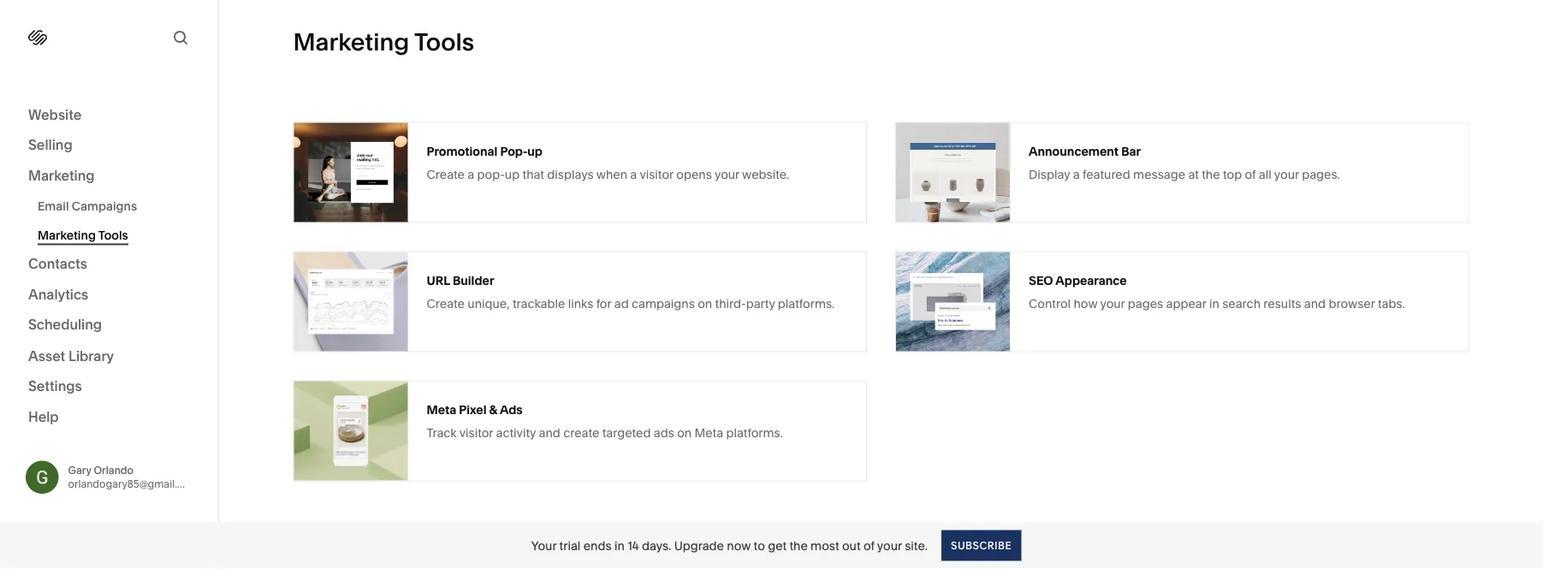 Task type: vqa. For each thing, say whether or not it's contained in the screenshot.
No pending orders
no



Task type: locate. For each thing, give the bounding box(es) containing it.
1 vertical spatial tools
[[98, 228, 128, 242]]

marketing tools inside marketing tools link
[[38, 228, 128, 242]]

0 horizontal spatial of
[[864, 538, 875, 553]]

1 vertical spatial visitor
[[459, 425, 493, 440]]

0 vertical spatial in
[[1209, 296, 1220, 311]]

in left 14
[[615, 538, 625, 553]]

2 horizontal spatial a
[[1073, 167, 1080, 181]]

third-
[[715, 296, 746, 311]]

analytics
[[28, 286, 88, 303]]

targeted
[[602, 425, 651, 440]]

and left create
[[539, 425, 561, 440]]

asset library
[[28, 348, 114, 364]]

1 vertical spatial up
[[505, 167, 520, 181]]

1 vertical spatial of
[[864, 538, 875, 553]]

on left third-
[[698, 296, 712, 311]]

subscribe
[[951, 539, 1012, 552]]

on
[[698, 296, 712, 311], [677, 425, 692, 440]]

1 horizontal spatial and
[[1304, 296, 1326, 311]]

promotional pop-up create a pop-up that displays when a visitor opens your website.
[[427, 144, 789, 181]]

of
[[1245, 167, 1256, 181], [864, 538, 875, 553]]

1 horizontal spatial in
[[1209, 296, 1220, 311]]

1 horizontal spatial tools
[[414, 27, 474, 56]]

0 vertical spatial on
[[698, 296, 712, 311]]

to
[[754, 538, 765, 553]]

that
[[523, 167, 544, 181]]

0 horizontal spatial and
[[539, 425, 561, 440]]

search
[[1223, 296, 1261, 311]]

asset
[[28, 348, 65, 364]]

1 horizontal spatial visitor
[[640, 167, 674, 181]]

1 horizontal spatial on
[[698, 296, 712, 311]]

appearance
[[1056, 273, 1127, 288]]

0 vertical spatial platforms.
[[778, 296, 835, 311]]

1 horizontal spatial up
[[528, 144, 543, 158]]

platforms. inside url builder create unique, trackable links for ad campaigns on third-party platforms.
[[778, 296, 835, 311]]

for
[[596, 296, 611, 311]]

the right get
[[790, 538, 808, 553]]

0 vertical spatial and
[[1304, 296, 1326, 311]]

get
[[768, 538, 787, 553]]

seo
[[1029, 273, 1053, 288]]

seo appearance control how your pages appear in search results and browser tabs.
[[1029, 273, 1405, 311]]

tabs.
[[1378, 296, 1405, 311]]

and
[[1304, 296, 1326, 311], [539, 425, 561, 440]]

of right out
[[864, 538, 875, 553]]

featured
[[1083, 167, 1131, 181]]

up
[[528, 144, 543, 158], [505, 167, 520, 181]]

visitor left opens
[[640, 167, 674, 181]]

scheduling
[[28, 316, 102, 333]]

0 horizontal spatial meta
[[427, 402, 456, 417]]

your right all
[[1274, 167, 1299, 181]]

your
[[715, 167, 740, 181], [1274, 167, 1299, 181], [1100, 296, 1125, 311], [877, 538, 902, 553]]

meta
[[427, 402, 456, 417], [695, 425, 723, 440]]

1 vertical spatial on
[[677, 425, 692, 440]]

0 horizontal spatial a
[[468, 167, 474, 181]]

1 create from the top
[[427, 167, 465, 181]]

out
[[842, 538, 861, 553]]

unique,
[[468, 296, 510, 311]]

ads
[[500, 402, 523, 417]]

builder
[[453, 273, 494, 288]]

0 vertical spatial of
[[1245, 167, 1256, 181]]

1 horizontal spatial meta
[[695, 425, 723, 440]]

3 a from the left
[[1073, 167, 1080, 181]]

opens
[[676, 167, 712, 181]]

&
[[489, 402, 498, 417]]

of inside the announcement bar display a featured message at the top of all your pages.
[[1245, 167, 1256, 181]]

14
[[628, 538, 639, 553]]

2 create from the top
[[427, 296, 465, 311]]

1 vertical spatial in
[[615, 538, 625, 553]]

the inside the announcement bar display a featured message at the top of all your pages.
[[1202, 167, 1220, 181]]

a right when
[[630, 167, 637, 181]]

0 vertical spatial the
[[1202, 167, 1220, 181]]

on inside meta pixel & ads track visitor activity and create targeted ads on meta platforms.
[[677, 425, 692, 440]]

on right ads
[[677, 425, 692, 440]]

appear
[[1166, 296, 1207, 311]]

meta right ads
[[695, 425, 723, 440]]

marketing
[[293, 27, 409, 56], [28, 167, 95, 184], [38, 228, 96, 242]]

pixel
[[459, 402, 487, 417]]

1 vertical spatial marketing tools
[[38, 228, 128, 242]]

1 vertical spatial platforms.
[[726, 425, 783, 440]]

email
[[38, 199, 69, 213]]

1 horizontal spatial a
[[630, 167, 637, 181]]

2 a from the left
[[630, 167, 637, 181]]

create
[[563, 425, 599, 440]]

0 vertical spatial create
[[427, 167, 465, 181]]

a down the announcement
[[1073, 167, 1080, 181]]

0 vertical spatial marketing
[[293, 27, 409, 56]]

marketing tools
[[293, 27, 474, 56], [38, 228, 128, 242]]

in
[[1209, 296, 1220, 311], [615, 538, 625, 553]]

0 vertical spatial meta
[[427, 402, 456, 417]]

of left all
[[1245, 167, 1256, 181]]

your right opens
[[715, 167, 740, 181]]

1 vertical spatial and
[[539, 425, 561, 440]]

meta up track
[[427, 402, 456, 417]]

email campaigns
[[38, 199, 137, 213]]

your right the how
[[1100, 296, 1125, 311]]

pop-
[[500, 144, 528, 158]]

how
[[1074, 296, 1098, 311]]

platforms.
[[778, 296, 835, 311], [726, 425, 783, 440]]

up up that
[[528, 144, 543, 158]]

the
[[1202, 167, 1220, 181], [790, 538, 808, 553]]

0 horizontal spatial in
[[615, 538, 625, 553]]

all
[[1259, 167, 1272, 181]]

0 horizontal spatial marketing tools
[[38, 228, 128, 242]]

scheduling link
[[28, 315, 190, 336]]

1 horizontal spatial of
[[1245, 167, 1256, 181]]

0 horizontal spatial tools
[[98, 228, 128, 242]]

site.
[[905, 538, 928, 553]]

0 horizontal spatial on
[[677, 425, 692, 440]]

tools
[[414, 27, 474, 56], [98, 228, 128, 242]]

in left search
[[1209, 296, 1220, 311]]

a left pop-
[[468, 167, 474, 181]]

your inside the seo appearance control how your pages appear in search results and browser tabs.
[[1100, 296, 1125, 311]]

and right results
[[1304, 296, 1326, 311]]

website
[[28, 106, 82, 123]]

a
[[468, 167, 474, 181], [630, 167, 637, 181], [1073, 167, 1080, 181]]

create down promotional
[[427, 167, 465, 181]]

1 horizontal spatial the
[[1202, 167, 1220, 181]]

top
[[1223, 167, 1242, 181]]

0 vertical spatial visitor
[[640, 167, 674, 181]]

create down url
[[427, 296, 465, 311]]

now
[[727, 538, 751, 553]]

your
[[531, 538, 557, 553]]

trial
[[559, 538, 581, 553]]

subscribe button
[[942, 530, 1021, 561]]

visitor down pixel
[[459, 425, 493, 440]]

up left that
[[505, 167, 520, 181]]

party
[[746, 296, 775, 311]]

0 horizontal spatial visitor
[[459, 425, 493, 440]]

trackable
[[513, 296, 565, 311]]

1 vertical spatial create
[[427, 296, 465, 311]]

promotional
[[427, 144, 498, 158]]

1 vertical spatial the
[[790, 538, 808, 553]]

0 vertical spatial marketing tools
[[293, 27, 474, 56]]

the right at
[[1202, 167, 1220, 181]]



Task type: describe. For each thing, give the bounding box(es) containing it.
email campaigns link
[[38, 191, 199, 220]]

meta pixel & ads track visitor activity and create targeted ads on meta platforms.
[[427, 402, 783, 440]]

0 horizontal spatial up
[[505, 167, 520, 181]]

pages.
[[1302, 167, 1340, 181]]

visitor inside promotional pop-up create a pop-up that displays when a visitor opens your website.
[[640, 167, 674, 181]]

1 a from the left
[[468, 167, 474, 181]]

browser
[[1329, 296, 1375, 311]]

activity
[[496, 425, 536, 440]]

library
[[68, 348, 114, 364]]

0 vertical spatial tools
[[414, 27, 474, 56]]

gary orlando orlandogary85@gmail.com
[[68, 464, 199, 490]]

and inside meta pixel & ads track visitor activity and create targeted ads on meta platforms.
[[539, 425, 561, 440]]

pop-
[[477, 167, 505, 181]]

selling link
[[28, 136, 190, 156]]

on inside url builder create unique, trackable links for ad campaigns on third-party platforms.
[[698, 296, 712, 311]]

orlandogary85@gmail.com
[[68, 478, 199, 490]]

control
[[1029, 296, 1071, 311]]

your left site.
[[877, 538, 902, 553]]

marketing link
[[28, 166, 190, 186]]

1 vertical spatial marketing
[[28, 167, 95, 184]]

settings
[[28, 378, 82, 395]]

asset library link
[[28, 347, 190, 367]]

days.
[[642, 538, 671, 553]]

platforms. inside meta pixel & ads track visitor activity and create targeted ads on meta platforms.
[[726, 425, 783, 440]]

ads
[[654, 425, 674, 440]]

contacts link
[[28, 255, 190, 275]]

results
[[1264, 296, 1301, 311]]

selling
[[28, 137, 72, 153]]

website.
[[742, 167, 789, 181]]

most
[[811, 538, 839, 553]]

in inside the seo appearance control how your pages appear in search results and browser tabs.
[[1209, 296, 1220, 311]]

bar
[[1122, 144, 1141, 158]]

analytics link
[[28, 285, 190, 305]]

announcement bar display a featured message at the top of all your pages.
[[1029, 144, 1340, 181]]

2 vertical spatial marketing
[[38, 228, 96, 242]]

announcement
[[1029, 144, 1119, 158]]

url builder create unique, trackable links for ad campaigns on third-party platforms.
[[427, 273, 835, 311]]

0 vertical spatial up
[[528, 144, 543, 158]]

your trial ends in 14 days. upgrade now to get the most out of your site.
[[531, 538, 928, 553]]

campaigns
[[632, 296, 695, 311]]

url
[[427, 273, 450, 288]]

1 horizontal spatial marketing tools
[[293, 27, 474, 56]]

create inside promotional pop-up create a pop-up that displays when a visitor opens your website.
[[427, 167, 465, 181]]

visitor inside meta pixel & ads track visitor activity and create targeted ads on meta platforms.
[[459, 425, 493, 440]]

ends
[[584, 538, 612, 553]]

displays
[[547, 167, 594, 181]]

upgrade
[[674, 538, 724, 553]]

ad
[[614, 296, 629, 311]]

help
[[28, 408, 59, 425]]

at
[[1188, 167, 1199, 181]]

a inside the announcement bar display a featured message at the top of all your pages.
[[1073, 167, 1080, 181]]

display
[[1029, 167, 1070, 181]]

your inside the announcement bar display a featured message at the top of all your pages.
[[1274, 167, 1299, 181]]

create inside url builder create unique, trackable links for ad campaigns on third-party platforms.
[[427, 296, 465, 311]]

track
[[427, 425, 457, 440]]

gary
[[68, 464, 91, 477]]

marketing tools link
[[38, 220, 199, 250]]

orlando
[[94, 464, 134, 477]]

help link
[[28, 407, 59, 426]]

0 horizontal spatial the
[[790, 538, 808, 553]]

message
[[1133, 167, 1186, 181]]

pages
[[1128, 296, 1163, 311]]

tools inside marketing tools link
[[98, 228, 128, 242]]

1 vertical spatial meta
[[695, 425, 723, 440]]

and inside the seo appearance control how your pages appear in search results and browser tabs.
[[1304, 296, 1326, 311]]

your inside promotional pop-up create a pop-up that displays when a visitor opens your website.
[[715, 167, 740, 181]]

contacts
[[28, 256, 87, 272]]

campaigns
[[72, 199, 137, 213]]

settings link
[[28, 377, 190, 397]]

when
[[596, 167, 627, 181]]

website link
[[28, 105, 190, 125]]

links
[[568, 296, 593, 311]]



